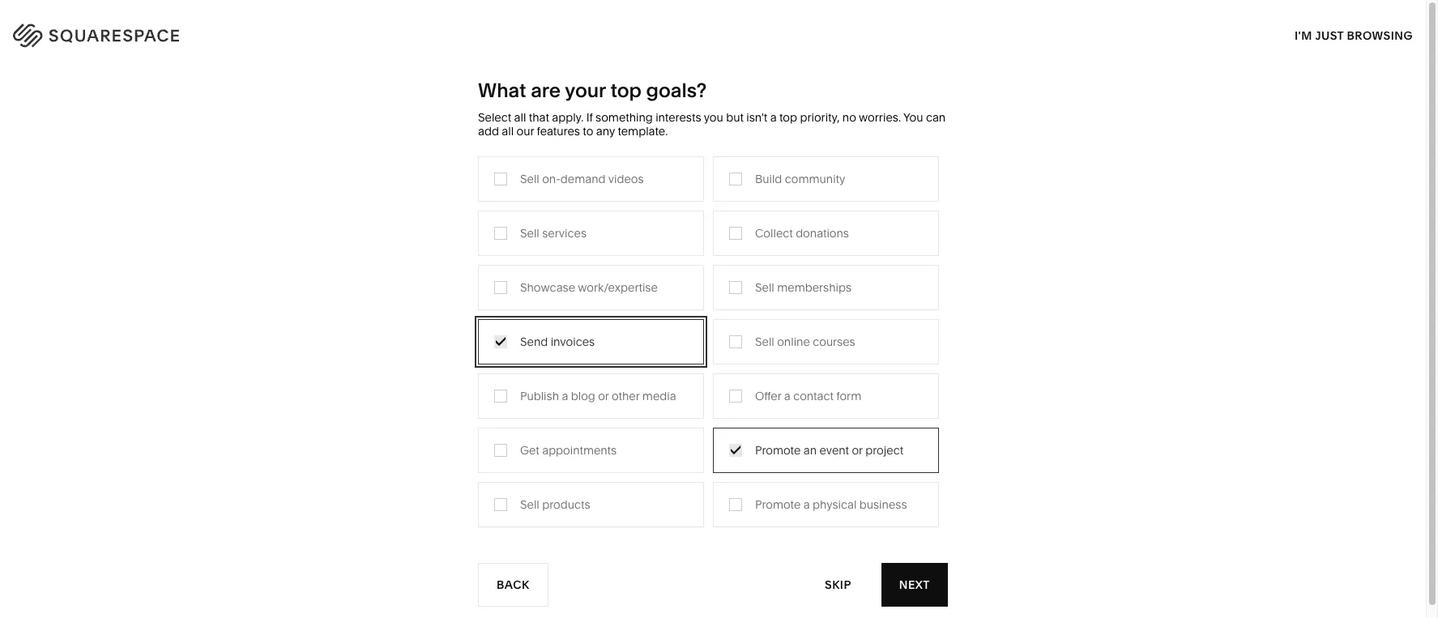 Task type: vqa. For each thing, say whether or not it's contained in the screenshot.
Media & Podcasts
yes



Task type: locate. For each thing, give the bounding box(es) containing it.
sell for sell online courses
[[755, 334, 775, 349]]

animals
[[802, 249, 845, 264]]

nature & animals
[[753, 249, 845, 264]]

a right offer
[[784, 389, 791, 403]]

fitness
[[753, 274, 791, 288]]

home & decor link
[[753, 225, 848, 240]]

courses
[[813, 334, 856, 349]]

local
[[411, 274, 440, 288]]

i'm just browsing link
[[1295, 13, 1414, 58]]

promote left the an
[[755, 443, 801, 458]]

& left non-
[[476, 298, 483, 313]]

& right media
[[618, 274, 626, 288]]

something
[[596, 110, 653, 125]]

products
[[542, 497, 590, 512]]

& right home
[[788, 225, 796, 240]]

promote
[[755, 443, 801, 458], [755, 497, 801, 512]]

physical
[[813, 497, 857, 512]]

professional services
[[411, 249, 524, 264]]

restaurants link
[[582, 249, 661, 264]]

select
[[478, 110, 512, 125]]

real estate & properties
[[582, 347, 709, 361]]

promote left the physical
[[755, 497, 801, 512]]

a left the physical
[[804, 497, 810, 512]]

1 vertical spatial or
[[852, 443, 863, 458]]

business
[[860, 497, 907, 512]]

what are your top goals? select all that apply. if something interests you but isn't a top priority, no worries. you can add all our features to any template.
[[478, 79, 946, 138]]

all left the our
[[502, 124, 514, 138]]

videos
[[608, 172, 644, 186]]

publish
[[520, 389, 559, 403]]

0 horizontal spatial top
[[611, 79, 642, 102]]

send
[[520, 334, 548, 349]]

publish a blog or other media
[[520, 389, 677, 403]]

or for event
[[852, 443, 863, 458]]

showcase work/expertise
[[520, 280, 658, 295]]

1 promote from the top
[[755, 443, 801, 458]]

or right blog
[[598, 389, 609, 403]]

a right isn't
[[771, 110, 777, 125]]

other
[[612, 389, 640, 403]]

priority,
[[800, 110, 840, 125]]

entertainment
[[411, 347, 486, 361]]

1 horizontal spatial or
[[852, 443, 863, 458]]

home
[[753, 225, 786, 240]]

a for offer a contact form
[[784, 389, 791, 403]]

restaurants
[[582, 249, 645, 264]]

squarespace logo link
[[32, 19, 307, 45]]

your
[[565, 79, 606, 102]]

skip button
[[807, 563, 869, 607]]

our
[[517, 124, 534, 138]]

1 vertical spatial top
[[780, 110, 798, 125]]

profits
[[513, 298, 546, 313]]

sell down nature
[[755, 280, 775, 295]]

build
[[755, 172, 782, 186]]

all left that
[[514, 110, 526, 125]]

build community
[[755, 172, 846, 186]]

event
[[820, 443, 849, 458]]

& right estate
[[644, 347, 651, 361]]

sell left on-
[[520, 172, 540, 186]]

nature & animals link
[[753, 249, 861, 264]]

or right event
[[852, 443, 863, 458]]

2 promote from the top
[[755, 497, 801, 512]]

appointments
[[542, 443, 617, 458]]

professional services link
[[411, 249, 541, 264]]

just
[[1316, 28, 1345, 43]]

0 horizontal spatial or
[[598, 389, 609, 403]]

apply.
[[552, 110, 584, 125]]

sell for sell products
[[520, 497, 540, 512]]

properties
[[654, 347, 709, 361]]

top up something
[[611, 79, 642, 102]]

i'm just browsing
[[1295, 28, 1414, 43]]

events
[[582, 298, 617, 313]]

top right isn't
[[780, 110, 798, 125]]

donations
[[796, 226, 849, 240]]

a inside what are your top goals? select all that apply. if something interests you but isn't a top priority, no worries. you can add all our features to any template.
[[771, 110, 777, 125]]

0 vertical spatial or
[[598, 389, 609, 403]]

& right nature
[[792, 249, 799, 264]]

local business
[[411, 274, 490, 288]]

collect
[[755, 226, 793, 240]]

nature
[[753, 249, 789, 264]]

travel
[[582, 225, 613, 240]]

1 vertical spatial promote
[[755, 497, 801, 512]]

top
[[611, 79, 642, 102], [780, 110, 798, 125]]

get
[[520, 443, 540, 458]]

any
[[596, 124, 615, 138]]

estate
[[608, 347, 641, 361]]

community & non-profits
[[411, 298, 546, 313]]

&
[[788, 225, 796, 240], [792, 249, 799, 264], [618, 274, 626, 288], [476, 298, 483, 313], [644, 347, 651, 361]]

sell left services
[[520, 226, 540, 240]]

promote for promote a physical business
[[755, 497, 801, 512]]

all
[[514, 110, 526, 125], [502, 124, 514, 138]]

online
[[777, 334, 810, 349]]

sell left products
[[520, 497, 540, 512]]

isn't
[[747, 110, 768, 125]]

degraw image
[[513, 554, 913, 618]]

podcasts
[[628, 274, 677, 288]]

sell left online
[[755, 334, 775, 349]]

sell for sell on-demand videos
[[520, 172, 540, 186]]

a left blog
[[562, 389, 568, 403]]

a
[[771, 110, 777, 125], [562, 389, 568, 403], [784, 389, 791, 403], [804, 497, 810, 512]]

0 vertical spatial promote
[[755, 443, 801, 458]]

sell
[[520, 172, 540, 186], [520, 226, 540, 240], [755, 280, 775, 295], [755, 334, 775, 349], [520, 497, 540, 512]]

to
[[583, 124, 594, 138]]

events link
[[582, 298, 634, 313]]



Task type: describe. For each thing, give the bounding box(es) containing it.
sell products
[[520, 497, 590, 512]]

media
[[643, 389, 677, 403]]

no
[[843, 110, 857, 125]]

goals?
[[646, 79, 707, 102]]

can
[[926, 110, 946, 125]]

community & non-profits link
[[411, 298, 562, 313]]

back button
[[478, 563, 548, 607]]

sell services
[[520, 226, 587, 240]]

non-
[[486, 298, 513, 313]]

if
[[587, 110, 593, 125]]

memberships
[[777, 280, 852, 295]]

invoices
[[551, 334, 595, 349]]

fitness link
[[753, 274, 807, 288]]

a for publish a blog or other media
[[562, 389, 568, 403]]

decor
[[799, 225, 831, 240]]

collect donations
[[755, 226, 849, 240]]

next button
[[882, 563, 948, 607]]

features
[[537, 124, 580, 138]]

next
[[899, 577, 931, 592]]

you
[[704, 110, 724, 125]]

travel link
[[582, 225, 629, 240]]

sell for sell services
[[520, 226, 540, 240]]

sell on-demand videos
[[520, 172, 644, 186]]

real
[[582, 347, 605, 361]]

real estate & properties link
[[582, 347, 725, 361]]

& for podcasts
[[618, 274, 626, 288]]

offer
[[755, 389, 782, 403]]

media & podcasts link
[[582, 274, 694, 288]]

skip
[[825, 577, 852, 592]]

services
[[479, 249, 524, 264]]

weddings
[[582, 322, 636, 337]]

what
[[478, 79, 526, 102]]

& for non-
[[476, 298, 483, 313]]

template.
[[618, 124, 668, 138]]

get appointments
[[520, 443, 617, 458]]

community
[[785, 172, 846, 186]]

entertainment link
[[411, 347, 502, 361]]

project
[[866, 443, 904, 458]]

that
[[529, 110, 549, 125]]

on-
[[542, 172, 561, 186]]

form
[[837, 389, 862, 403]]

local business link
[[411, 274, 506, 288]]

promote an event or project
[[755, 443, 904, 458]]

a for promote a physical business
[[804, 497, 810, 512]]

media
[[582, 274, 615, 288]]

send invoices
[[520, 334, 595, 349]]

business
[[442, 274, 490, 288]]

community
[[411, 298, 473, 313]]

an
[[804, 443, 817, 458]]

you
[[904, 110, 924, 125]]

blog
[[571, 389, 596, 403]]

work/expertise
[[578, 280, 658, 295]]

demand
[[561, 172, 606, 186]]

home & decor
[[753, 225, 831, 240]]

promote for promote an event or project
[[755, 443, 801, 458]]

media & podcasts
[[582, 274, 677, 288]]

offer a contact form
[[755, 389, 862, 403]]

showcase
[[520, 280, 576, 295]]

services
[[542, 226, 587, 240]]

squarespace logo image
[[32, 19, 212, 45]]

1 horizontal spatial top
[[780, 110, 798, 125]]

sell for sell memberships
[[755, 280, 775, 295]]

& for decor
[[788, 225, 796, 240]]

degraw element
[[513, 554, 913, 618]]

promote a physical business
[[755, 497, 907, 512]]

& for animals
[[792, 249, 799, 264]]

browsing
[[1348, 28, 1414, 43]]

interests
[[656, 110, 702, 125]]

or for blog
[[598, 389, 609, 403]]

worries.
[[859, 110, 901, 125]]

add
[[478, 124, 499, 138]]

back
[[497, 577, 530, 592]]

sell online courses
[[755, 334, 856, 349]]

0 vertical spatial top
[[611, 79, 642, 102]]

i'm
[[1295, 28, 1313, 43]]



